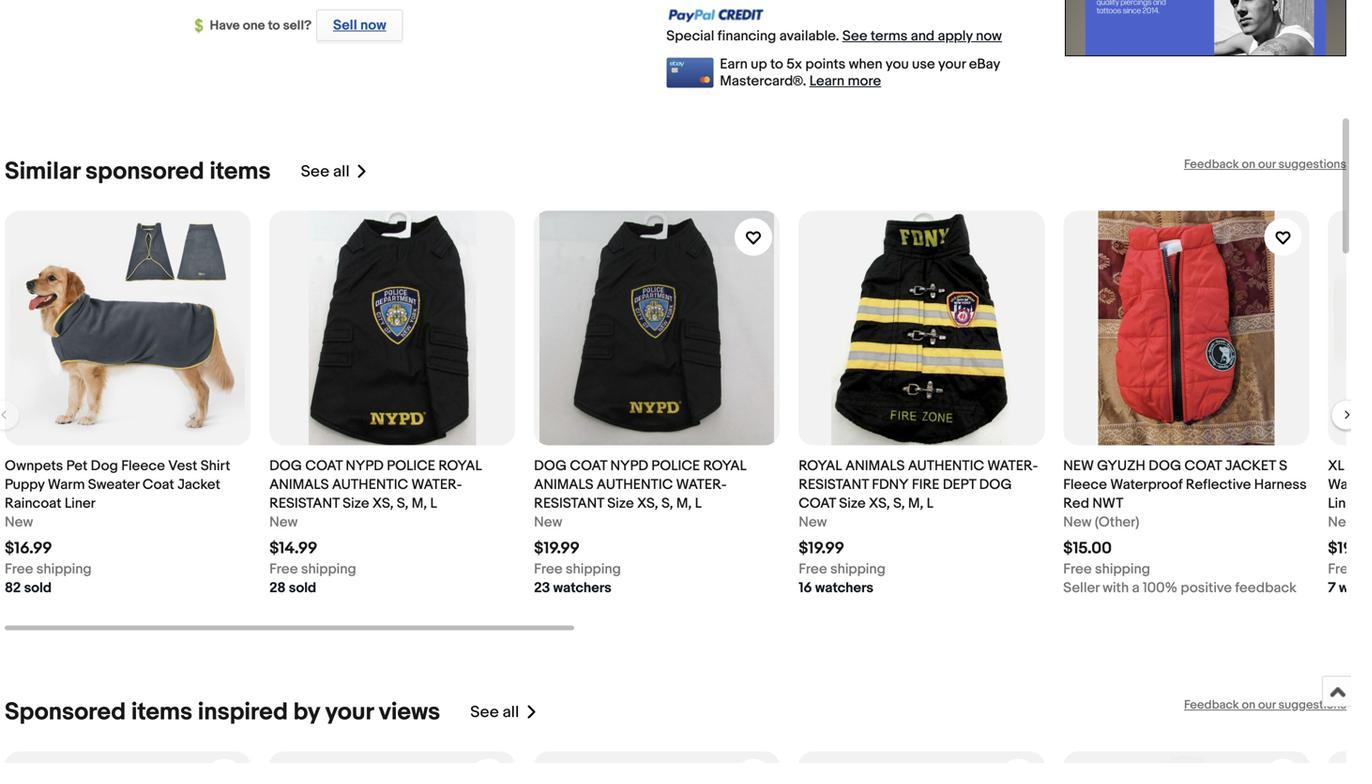 Task type: describe. For each thing, give the bounding box(es) containing it.
similar
[[5, 157, 80, 186]]

jacket
[[177, 476, 220, 493]]

all for similar sponsored items
[[333, 162, 350, 182]]

ebay
[[969, 56, 1000, 73]]

when
[[849, 56, 883, 73]]

harness
[[1255, 476, 1307, 493]]

s, for $19.99
[[662, 495, 673, 512]]

free inside dog coat nypd police royal animals authentic water- resistant  size xs, s, m, l new $19.99 free shipping 23 watchers
[[534, 561, 563, 578]]

23 watchers text field
[[534, 579, 612, 597]]

6 free from the left
[[1328, 561, 1352, 578]]

views
[[379, 698, 440, 727]]

s, inside royal animals authentic water- resistant fdny fire dept dog coat size xs, s, m, l new $19.99 free shipping 16 watchers
[[894, 495, 905, 512]]

nypd for $14.99
[[346, 458, 384, 474]]

suggestions for similar sponsored items
[[1279, 157, 1347, 172]]

see all link for similar sponsored items
[[301, 157, 369, 186]]

gyuzh
[[1097, 458, 1146, 474]]

dept
[[943, 476, 976, 493]]

s
[[1279, 458, 1288, 474]]

learn more link
[[810, 73, 881, 90]]

see terms and apply now link
[[843, 28, 1002, 45]]

one
[[243, 18, 265, 34]]

our for similar sponsored items
[[1259, 157, 1276, 172]]

raincoat
[[5, 495, 61, 512]]

with
[[1103, 580, 1129, 596]]

royal for $14.99
[[439, 458, 482, 474]]

Free shipping text field
[[5, 560, 92, 579]]

paypal credit image
[[667, 8, 764, 23]]

82
[[5, 580, 21, 596]]

23
[[534, 580, 550, 596]]

l for $19.99
[[695, 495, 702, 512]]

new text field for $14.99
[[269, 513, 298, 532]]

shipping inside new gyuzh dog coat jacket s fleece waterproof reflective harness red nwt new (other) $15.00 free shipping seller with a 100% positive feedback
[[1095, 561, 1151, 578]]

authentic inside royal animals authentic water- resistant fdny fire dept dog coat size xs, s, m, l new $19.99 free shipping 16 watchers
[[908, 458, 985, 474]]

$19.
[[1328, 539, 1352, 558]]

coat inside royal animals authentic water- resistant fdny fire dept dog coat size xs, s, m, l new $19.99 free shipping 16 watchers
[[799, 495, 836, 512]]

dog coat nypd police royal animals authentic water- resistant  size xs, s, m, l new $14.99 free shipping 28 sold
[[269, 458, 482, 596]]

shipping inside dog coat nypd police royal animals authentic water- resistant  size xs, s, m, l new $19.99 free shipping 23 watchers
[[566, 561, 621, 578]]

dog inside new gyuzh dog coat jacket s fleece waterproof reflective harness red nwt new (other) $15.00 free shipping seller with a 100% positive feedback
[[1149, 458, 1182, 474]]

water- for $14.99
[[412, 476, 462, 493]]

$14.99 text field
[[269, 539, 318, 558]]

fleece inside new gyuzh dog coat jacket s fleece waterproof reflective harness red nwt new (other) $15.00 free shipping seller with a 100% positive feedback
[[1064, 476, 1107, 493]]

$19.99 inside dog coat nypd police royal animals authentic water- resistant  size xs, s, m, l new $19.99 free shipping 23 watchers
[[534, 539, 580, 558]]

your inside the earn up to 5x points when you use your ebay mastercard®.
[[939, 56, 966, 73]]

(other)
[[1095, 514, 1140, 531]]

coat inside dog coat nypd police royal animals authentic water- resistant  size xs, s, m, l new $19.99 free shipping 23 watchers
[[570, 458, 607, 474]]

free inside new gyuzh dog coat jacket s fleece waterproof reflective harness red nwt new (other) $15.00 free shipping seller with a 100% positive feedback
[[1064, 561, 1092, 578]]

sold inside ownpets pet dog fleece vest shirt puppy warm sweater coat jacket raincoat liner new $16.99 free shipping 82 sold
[[24, 580, 52, 596]]

jacket
[[1225, 458, 1276, 474]]

coat inside new gyuzh dog coat jacket s fleece waterproof reflective harness red nwt new (other) $15.00 free shipping seller with a 100% positive feedback
[[1185, 458, 1222, 474]]

see all text field for sponsored items inspired by your views
[[470, 703, 519, 722]]

New (Other) text field
[[1064, 513, 1140, 532]]

reflective
[[1186, 476, 1252, 493]]

earn up to 5x points when you use your ebay mastercard®.
[[720, 56, 1000, 90]]

xl
[[1328, 458, 1345, 474]]

animals inside royal animals authentic water- resistant fdny fire dept dog coat size xs, s, m, l new $19.99 free shipping 16 watchers
[[846, 458, 905, 474]]

28 sold text field
[[269, 579, 317, 597]]

dollar sign image
[[195, 19, 210, 34]]

l inside royal animals authentic water- resistant fdny fire dept dog coat size xs, s, m, l new $19.99 free shipping 16 watchers
[[927, 495, 934, 512]]

resistant inside royal animals authentic water- resistant fdny fire dept dog coat size xs, s, m, l new $19.99 free shipping 16 watchers
[[799, 476, 869, 493]]

special
[[667, 28, 715, 45]]

new text field for $16.99
[[5, 513, 33, 532]]

82 sold text field
[[5, 579, 52, 597]]

p
[[1348, 458, 1352, 474]]

warm
[[48, 476, 85, 493]]

shirt
[[201, 458, 230, 474]]

wa
[[1339, 580, 1352, 596]]

new
[[1064, 458, 1094, 474]]

feedback for similar sponsored items
[[1184, 157, 1240, 172]]

free shipping text field for $19.99
[[534, 560, 621, 579]]

coat inside the dog coat nypd police royal animals authentic water- resistant  size xs, s, m, l new $14.99 free shipping 28 sold
[[305, 458, 343, 474]]

3 new text field from the left
[[1328, 513, 1352, 532]]

free shipping text field for $14.99
[[269, 560, 356, 579]]

28
[[269, 580, 286, 596]]

sell?
[[283, 18, 312, 34]]

special financing available. see terms and apply now
[[667, 28, 1002, 45]]

vest
[[168, 458, 197, 474]]

waterproof
[[1111, 476, 1183, 493]]

points
[[806, 56, 846, 73]]

water- for $19.99
[[676, 476, 727, 493]]

new inside ownpets pet dog fleece vest shirt puppy warm sweater coat jacket raincoat liner new $16.99 free shipping 82 sold
[[5, 514, 33, 531]]

a
[[1133, 580, 1140, 596]]

7
[[1328, 580, 1336, 596]]

sell now link
[[312, 9, 403, 41]]

use
[[912, 56, 935, 73]]

animals for $19.99
[[534, 476, 594, 493]]

$16.99
[[5, 539, 52, 558]]

1 vertical spatial items
[[131, 698, 192, 727]]

sponsored items inspired by your views
[[5, 698, 440, 727]]

see all for sponsored items inspired by your views
[[470, 703, 519, 722]]

police for $19.99
[[652, 458, 700, 474]]

sell
[[333, 17, 357, 34]]

xs, for $19.99
[[637, 495, 659, 512]]

dog
[[91, 458, 118, 474]]

l for $14.99
[[430, 495, 437, 512]]

learn more
[[810, 73, 881, 90]]

sponsored
[[5, 698, 126, 727]]

ownpets
[[5, 458, 63, 474]]

$15.00 text field
[[1064, 539, 1112, 558]]

on for sponsored items inspired by your views
[[1242, 698, 1256, 712]]

have
[[210, 18, 240, 34]]

1 horizontal spatial now
[[976, 28, 1002, 45]]

red
[[1064, 495, 1090, 512]]

police for $14.99
[[387, 458, 436, 474]]

royal for $19.99
[[703, 458, 747, 474]]

$15.00
[[1064, 539, 1112, 558]]

similar sponsored items
[[5, 157, 271, 186]]

s, for $14.99
[[397, 495, 409, 512]]

seller
[[1064, 580, 1100, 596]]

nypd for $19.99
[[611, 458, 648, 474]]

feedback
[[1236, 580, 1297, 596]]

dog inside dog coat nypd police royal animals authentic water- resistant  size xs, s, m, l new $19.99 free shipping 23 watchers
[[534, 458, 567, 474]]

Seller with a 100% positive feedback text field
[[1064, 579, 1297, 597]]

to for one
[[268, 18, 280, 34]]

shipping inside ownpets pet dog fleece vest shirt puppy warm sweater coat jacket raincoat liner new $16.99 free shipping 82 sold
[[36, 561, 92, 578]]

inspired
[[198, 698, 288, 727]]

size for $14.99
[[343, 495, 369, 512]]

liner
[[65, 495, 96, 512]]

authentic for $19.99
[[597, 476, 673, 493]]

16 watchers text field
[[799, 579, 874, 597]]



Task type: vqa. For each thing, say whether or not it's contained in the screenshot.
Search at the top
no



Task type: locate. For each thing, give the bounding box(es) containing it.
0 vertical spatial items
[[210, 157, 271, 186]]

s,
[[397, 495, 409, 512], [662, 495, 673, 512], [894, 495, 905, 512]]

free shipping text field down $14.99 "text field" at the left of page
[[269, 560, 356, 579]]

1 our from the top
[[1259, 157, 1276, 172]]

0 horizontal spatial new text field
[[5, 513, 33, 532]]

16
[[799, 580, 812, 596]]

water- inside the dog coat nypd police royal animals authentic water- resistant  size xs, s, m, l new $14.99 free shipping 28 sold
[[412, 476, 462, 493]]

1 horizontal spatial fleece
[[1064, 476, 1107, 493]]

2 our from the top
[[1259, 698, 1276, 712]]

4 new from the left
[[799, 514, 827, 531]]

water- inside dog coat nypd police royal animals authentic water- resistant  size xs, s, m, l new $19.99 free shipping 23 watchers
[[676, 476, 727, 493]]

terms
[[871, 28, 908, 45]]

0 horizontal spatial nypd
[[346, 458, 384, 474]]

coat
[[143, 476, 174, 493]]

$16.99 text field
[[5, 539, 52, 558]]

$19.99 up 16 watchers text box
[[799, 539, 845, 558]]

authentic inside dog coat nypd police royal animals authentic water- resistant  size xs, s, m, l new $19.99 free shipping 23 watchers
[[597, 476, 673, 493]]

1 feedback on our suggestions link from the top
[[1184, 157, 1347, 172]]

2 horizontal spatial royal
[[799, 458, 842, 474]]

nypd inside dog coat nypd police royal animals authentic water- resistant  size xs, s, m, l new $19.99 free shipping 23 watchers
[[611, 458, 648, 474]]

mastercard®.
[[720, 73, 807, 90]]

resistant for $19.99
[[534, 495, 604, 512]]

resistant up 23 watchers text box
[[534, 495, 604, 512]]

free shipping text field up 16 on the bottom right
[[799, 560, 886, 579]]

6 new from the left
[[1328, 514, 1352, 531]]

learn
[[810, 73, 845, 90]]

0 horizontal spatial items
[[131, 698, 192, 727]]

0 horizontal spatial your
[[325, 698, 373, 727]]

see all
[[301, 162, 350, 182], [470, 703, 519, 722]]

shipping up 28 sold 'text box'
[[301, 561, 356, 578]]

advertisement region
[[1065, 0, 1347, 56]]

new down raincoat
[[5, 514, 33, 531]]

see all text field for similar sponsored items
[[301, 162, 350, 182]]

dog inside the dog coat nypd police royal animals authentic water- resistant  size xs, s, m, l new $14.99 free shipping 28 sold
[[269, 458, 302, 474]]

new up 16 on the bottom right
[[799, 514, 827, 531]]

Free text field
[[1328, 560, 1352, 579]]

2 new from the left
[[269, 514, 298, 531]]

0 horizontal spatial now
[[360, 17, 386, 34]]

1 vertical spatial feedback on our suggestions
[[1184, 698, 1347, 712]]

4 shipping from the left
[[831, 561, 886, 578]]

by
[[293, 698, 320, 727]]

2 horizontal spatial xs,
[[869, 495, 890, 512]]

0 vertical spatial your
[[939, 56, 966, 73]]

1 horizontal spatial items
[[210, 157, 271, 186]]

2 horizontal spatial l
[[927, 495, 934, 512]]

fleece up coat
[[121, 458, 165, 474]]

see all link
[[301, 157, 369, 186], [470, 698, 538, 727]]

2 horizontal spatial new text field
[[1328, 513, 1352, 532]]

royal
[[439, 458, 482, 474], [703, 458, 747, 474], [799, 458, 842, 474]]

1 watchers from the left
[[553, 580, 612, 596]]

feedback on our suggestions
[[1184, 157, 1347, 172], [1184, 698, 1347, 712]]

see all link for sponsored items inspired by your views
[[470, 698, 538, 727]]

m, for $19.99
[[677, 495, 692, 512]]

5x
[[787, 56, 802, 73]]

0 horizontal spatial authentic
[[332, 476, 408, 493]]

puppy
[[5, 476, 45, 493]]

royal inside the dog coat nypd police royal animals authentic water- resistant  size xs, s, m, l new $14.99 free shipping 28 sold
[[439, 458, 482, 474]]

0 vertical spatial to
[[268, 18, 280, 34]]

2 shipping from the left
[[301, 561, 356, 578]]

1 horizontal spatial nypd
[[611, 458, 648, 474]]

police inside the dog coat nypd police royal animals authentic water- resistant  size xs, s, m, l new $14.99 free shipping 28 sold
[[387, 458, 436, 474]]

$19.99 text field up 23
[[534, 539, 580, 558]]

free inside royal animals authentic water- resistant fdny fire dept dog coat size xs, s, m, l new $19.99 free shipping 16 watchers
[[799, 561, 827, 578]]

1 feedback from the top
[[1184, 157, 1240, 172]]

m, inside royal animals authentic water- resistant fdny fire dept dog coat size xs, s, m, l new $19.99 free shipping 16 watchers
[[908, 495, 924, 512]]

0 horizontal spatial see all link
[[301, 157, 369, 186]]

watchers right 16 on the bottom right
[[816, 580, 874, 596]]

suggestions for sponsored items inspired by your views
[[1279, 698, 1347, 712]]

nwt
[[1093, 495, 1124, 512]]

dog coat nypd police royal animals authentic water- resistant  size xs, s, m, l new $19.99 free shipping 23 watchers
[[534, 458, 747, 596]]

new inside new gyuzh dog coat jacket s fleece waterproof reflective harness red nwt new (other) $15.00 free shipping seller with a 100% positive feedback
[[1064, 514, 1092, 531]]

New text field
[[269, 513, 298, 532], [799, 513, 827, 532], [1328, 513, 1352, 532]]

0 horizontal spatial watchers
[[553, 580, 612, 596]]

5 free from the left
[[1064, 561, 1092, 578]]

$19.99 up 23
[[534, 539, 580, 558]]

3 size from the left
[[839, 495, 866, 512]]

water-
[[988, 458, 1038, 474], [412, 476, 462, 493], [676, 476, 727, 493]]

sold down free shipping text box
[[24, 580, 52, 596]]

1 vertical spatial see all link
[[470, 698, 538, 727]]

$19.99 text field for $19.99
[[799, 539, 845, 558]]

2 horizontal spatial water-
[[988, 458, 1038, 474]]

earn
[[720, 56, 748, 73]]

fdny
[[872, 476, 909, 493]]

2 royal from the left
[[703, 458, 747, 474]]

1 horizontal spatial xs,
[[637, 495, 659, 512]]

pet
[[66, 458, 88, 474]]

0 horizontal spatial police
[[387, 458, 436, 474]]

up
[[751, 56, 767, 73]]

resistant up $14.99
[[269, 495, 340, 512]]

new text field up 23
[[534, 513, 563, 532]]

1 m, from the left
[[412, 495, 427, 512]]

size inside royal animals authentic water- resistant fdny fire dept dog coat size xs, s, m, l new $19.99 free shipping 16 watchers
[[839, 495, 866, 512]]

now right sell at the left top of the page
[[360, 17, 386, 34]]

animals for $14.99
[[269, 476, 329, 493]]

$19.99 text field for free
[[534, 539, 580, 558]]

1 l from the left
[[430, 495, 437, 512]]

you
[[886, 56, 909, 73]]

3 shipping from the left
[[566, 561, 621, 578]]

new text field up $19.
[[1328, 513, 1352, 532]]

1 horizontal spatial sold
[[289, 580, 317, 596]]

apply
[[938, 28, 973, 45]]

on for similar sponsored items
[[1242, 157, 1256, 172]]

free shipping text field up 23
[[534, 560, 621, 579]]

2 horizontal spatial size
[[839, 495, 866, 512]]

1 s, from the left
[[397, 495, 409, 512]]

2 feedback on our suggestions from the top
[[1184, 698, 1347, 712]]

all
[[333, 162, 350, 182], [503, 703, 519, 722]]

see for items
[[301, 162, 330, 182]]

0 horizontal spatial fleece
[[121, 458, 165, 474]]

2 nypd from the left
[[611, 458, 648, 474]]

animals inside dog coat nypd police royal animals authentic water- resistant  size xs, s, m, l new $19.99 free shipping 23 watchers
[[534, 476, 594, 493]]

0 vertical spatial feedback on our suggestions
[[1184, 157, 1347, 172]]

1 horizontal spatial size
[[607, 495, 634, 512]]

2 vertical spatial see
[[470, 703, 499, 722]]

1 horizontal spatial new text field
[[799, 513, 827, 532]]

100%
[[1143, 580, 1178, 596]]

s, inside the dog coat nypd police royal animals authentic water- resistant  size xs, s, m, l new $14.99 free shipping 28 sold
[[397, 495, 409, 512]]

see all for similar sponsored items
[[301, 162, 350, 182]]

new down the red
[[1064, 514, 1092, 531]]

0 vertical spatial see all
[[301, 162, 350, 182]]

1 vertical spatial see all text field
[[470, 703, 519, 722]]

to inside the earn up to 5x points when you use your ebay mastercard®.
[[771, 56, 784, 73]]

1 horizontal spatial all
[[503, 703, 519, 722]]

1 royal from the left
[[439, 458, 482, 474]]

free up 16 on the bottom right
[[799, 561, 827, 578]]

2 horizontal spatial m,
[[908, 495, 924, 512]]

0 vertical spatial our
[[1259, 157, 1276, 172]]

m, inside the dog coat nypd police royal animals authentic water- resistant  size xs, s, m, l new $14.99 free shipping 28 sold
[[412, 495, 427, 512]]

2 horizontal spatial authentic
[[908, 458, 985, 474]]

1 horizontal spatial your
[[939, 56, 966, 73]]

2 on from the top
[[1242, 698, 1256, 712]]

more
[[848, 73, 881, 90]]

shipping
[[36, 561, 92, 578], [301, 561, 356, 578], [566, 561, 621, 578], [831, 561, 886, 578], [1095, 561, 1151, 578]]

free up 28
[[269, 561, 298, 578]]

size
[[343, 495, 369, 512], [607, 495, 634, 512], [839, 495, 866, 512]]

new inside the dog coat nypd police royal animals authentic water- resistant  size xs, s, m, l new $14.99 free shipping 28 sold
[[269, 514, 298, 531]]

feedback for sponsored items inspired by your views
[[1184, 698, 1240, 712]]

have one to sell?
[[210, 18, 312, 34]]

l inside the dog coat nypd police royal animals authentic water- resistant  size xs, s, m, l new $14.99 free shipping 28 sold
[[430, 495, 437, 512]]

authentic for $14.99
[[332, 476, 408, 493]]

watchers inside dog coat nypd police royal animals authentic water- resistant  size xs, s, m, l new $19.99 free shipping 23 watchers
[[553, 580, 612, 596]]

fleece down new
[[1064, 476, 1107, 493]]

2 feedback on our suggestions link from the top
[[1184, 698, 1347, 712]]

$19.99 inside royal animals authentic water- resistant fdny fire dept dog coat size xs, s, m, l new $19.99 free shipping 16 watchers
[[799, 539, 845, 558]]

free shipping text field for free
[[1064, 560, 1151, 579]]

3 free shipping text field from the left
[[799, 560, 886, 579]]

new text field down raincoat
[[5, 513, 33, 532]]

1 vertical spatial see all
[[470, 703, 519, 722]]

animals
[[846, 458, 905, 474], [269, 476, 329, 493], [534, 476, 594, 493]]

0 horizontal spatial resistant
[[269, 495, 340, 512]]

1 vertical spatial our
[[1259, 698, 1276, 712]]

2 new text field from the left
[[799, 513, 827, 532]]

ebay mastercard image
[[667, 58, 714, 88]]

sponsored
[[85, 157, 204, 186]]

free up 82
[[5, 561, 33, 578]]

2 m, from the left
[[677, 495, 692, 512]]

free up 23
[[534, 561, 563, 578]]

free up seller
[[1064, 561, 1092, 578]]

1 horizontal spatial see all
[[470, 703, 519, 722]]

0 horizontal spatial see
[[301, 162, 330, 182]]

0 horizontal spatial l
[[430, 495, 437, 512]]

positive
[[1181, 580, 1232, 596]]

1 horizontal spatial watchers
[[816, 580, 874, 596]]

1 vertical spatial all
[[503, 703, 519, 722]]

1 horizontal spatial $19.99
[[799, 539, 845, 558]]

3 free from the left
[[534, 561, 563, 578]]

0 horizontal spatial $19.99
[[534, 539, 580, 558]]

1 on from the top
[[1242, 157, 1256, 172]]

shipping inside royal animals authentic water- resistant fdny fire dept dog coat size xs, s, m, l new $19.99 free shipping 16 watchers
[[831, 561, 886, 578]]

1 sold from the left
[[24, 580, 52, 596]]

1 horizontal spatial see
[[470, 703, 499, 722]]

see for inspired
[[470, 703, 499, 722]]

shipping up 16 watchers text box
[[831, 561, 886, 578]]

police inside dog coat nypd police royal animals authentic water- resistant  size xs, s, m, l new $19.99 free shipping 23 watchers
[[652, 458, 700, 474]]

1 new from the left
[[5, 514, 33, 531]]

0 horizontal spatial animals
[[269, 476, 329, 493]]

size inside dog coat nypd police royal animals authentic water- resistant  size xs, s, m, l new $19.99 free shipping 23 watchers
[[607, 495, 634, 512]]

1 horizontal spatial see all link
[[470, 698, 538, 727]]

dog inside royal animals authentic water- resistant fdny fire dept dog coat size xs, s, m, l new $19.99 free shipping 16 watchers
[[980, 476, 1012, 493]]

2 watchers from the left
[[816, 580, 874, 596]]

1 vertical spatial suggestions
[[1279, 698, 1347, 712]]

1 nypd from the left
[[346, 458, 384, 474]]

to for up
[[771, 56, 784, 73]]

1 $19.99 from the left
[[534, 539, 580, 558]]

1 shipping from the left
[[36, 561, 92, 578]]

authentic
[[908, 458, 985, 474], [332, 476, 408, 493], [597, 476, 673, 493]]

0 vertical spatial feedback on our suggestions link
[[1184, 157, 1347, 172]]

3 s, from the left
[[894, 495, 905, 512]]

2 free from the left
[[269, 561, 298, 578]]

2 xs, from the left
[[637, 495, 659, 512]]

our for sponsored items inspired by your views
[[1259, 698, 1276, 712]]

available.
[[780, 28, 840, 45]]

0 vertical spatial all
[[333, 162, 350, 182]]

2 $19.99 from the left
[[799, 539, 845, 558]]

police
[[387, 458, 436, 474], [652, 458, 700, 474]]

ownpets pet dog fleece vest shirt puppy warm sweater coat jacket raincoat liner new $16.99 free shipping 82 sold
[[5, 458, 230, 596]]

1 new text field from the left
[[269, 513, 298, 532]]

fire
[[912, 476, 940, 493]]

sold right 28
[[289, 580, 317, 596]]

1 vertical spatial to
[[771, 56, 784, 73]]

and
[[911, 28, 935, 45]]

royal inside royal animals authentic water- resistant fdny fire dept dog coat size xs, s, m, l new $19.99 free shipping 16 watchers
[[799, 458, 842, 474]]

watchers
[[553, 580, 612, 596], [816, 580, 874, 596]]

0 horizontal spatial new text field
[[269, 513, 298, 532]]

nypd inside the dog coat nypd police royal animals authentic water- resistant  size xs, s, m, l new $14.99 free shipping 28 sold
[[346, 458, 384, 474]]

1 horizontal spatial l
[[695, 495, 702, 512]]

0 horizontal spatial $19.99 text field
[[534, 539, 580, 558]]

1 police from the left
[[387, 458, 436, 474]]

water- inside royal animals authentic water- resistant fdny fire dept dog coat size xs, s, m, l new $19.99 free shipping 16 watchers
[[988, 458, 1038, 474]]

1 feedback on our suggestions from the top
[[1184, 157, 1347, 172]]

free shipping text field for new
[[799, 560, 886, 579]]

fleece
[[121, 458, 165, 474], [1064, 476, 1107, 493]]

to right one
[[268, 18, 280, 34]]

2 horizontal spatial s,
[[894, 495, 905, 512]]

1 vertical spatial feedback on our suggestions link
[[1184, 698, 1347, 712]]

$19.99 text field
[[534, 539, 580, 558], [799, 539, 845, 558]]

1 vertical spatial on
[[1242, 698, 1256, 712]]

new up $19.
[[1328, 514, 1352, 531]]

new gyuzh dog coat jacket s fleece waterproof reflective harness red nwt new (other) $15.00 free shipping seller with a 100% positive feedback
[[1064, 458, 1307, 596]]

2 $19.99 text field from the left
[[799, 539, 845, 558]]

resistant for $14.99
[[269, 495, 340, 512]]

xs, inside dog coat nypd police royal animals authentic water- resistant  size xs, s, m, l new $19.99 free shipping 23 watchers
[[637, 495, 659, 512]]

4 free from the left
[[799, 561, 827, 578]]

feedback
[[1184, 157, 1240, 172], [1184, 698, 1240, 712]]

$14.99
[[269, 539, 318, 558]]

1 horizontal spatial new text field
[[534, 513, 563, 532]]

0 horizontal spatial s,
[[397, 495, 409, 512]]

1 horizontal spatial water-
[[676, 476, 727, 493]]

1 size from the left
[[343, 495, 369, 512]]

See all text field
[[301, 162, 350, 182], [470, 703, 519, 722]]

0 horizontal spatial xs,
[[373, 495, 394, 512]]

2 free shipping text field from the left
[[534, 560, 621, 579]]

New text field
[[5, 513, 33, 532], [534, 513, 563, 532]]

new text field up 16 on the bottom right
[[799, 513, 827, 532]]

free shipping text field up with
[[1064, 560, 1151, 579]]

free
[[5, 561, 33, 578], [269, 561, 298, 578], [534, 561, 563, 578], [799, 561, 827, 578], [1064, 561, 1092, 578], [1328, 561, 1352, 578]]

0 vertical spatial feedback
[[1184, 157, 1240, 172]]

7 wa text field
[[1328, 579, 1352, 597]]

1 horizontal spatial $19.99 text field
[[799, 539, 845, 558]]

2 horizontal spatial animals
[[846, 458, 905, 474]]

new up $14.99
[[269, 514, 298, 531]]

l
[[430, 495, 437, 512], [695, 495, 702, 512], [927, 495, 934, 512]]

financing
[[718, 28, 777, 45]]

1 $19.99 text field from the left
[[534, 539, 580, 558]]

3 new from the left
[[534, 514, 563, 531]]

0 vertical spatial suggestions
[[1279, 157, 1347, 172]]

new text field up $14.99
[[269, 513, 298, 532]]

0 horizontal spatial see all text field
[[301, 162, 350, 182]]

watchers right 23
[[553, 580, 612, 596]]

new up 23
[[534, 514, 563, 531]]

0 vertical spatial on
[[1242, 157, 1256, 172]]

resistant
[[799, 476, 869, 493], [269, 495, 340, 512], [534, 495, 604, 512]]

xl p new $19. free 7 wa
[[1328, 458, 1352, 596]]

shipping up 82 sold text box
[[36, 561, 92, 578]]

m,
[[412, 495, 427, 512], [677, 495, 692, 512], [908, 495, 924, 512]]

size for $19.99
[[607, 495, 634, 512]]

$19.99 text field up 16 watchers text box
[[799, 539, 845, 558]]

new inside royal animals authentic water- resistant fdny fire dept dog coat size xs, s, m, l new $19.99 free shipping 16 watchers
[[799, 514, 827, 531]]

xs, inside royal animals authentic water- resistant fdny fire dept dog coat size xs, s, m, l new $19.99 free shipping 16 watchers
[[869, 495, 890, 512]]

nypd
[[346, 458, 384, 474], [611, 458, 648, 474]]

1 suggestions from the top
[[1279, 157, 1347, 172]]

0 horizontal spatial water-
[[412, 476, 462, 493]]

resistant inside dog coat nypd police royal animals authentic water- resistant  size xs, s, m, l new $19.99 free shipping 23 watchers
[[534, 495, 604, 512]]

see
[[843, 28, 868, 45], [301, 162, 330, 182], [470, 703, 499, 722]]

your
[[939, 56, 966, 73], [325, 698, 373, 727]]

free inside the dog coat nypd police royal animals authentic water- resistant  size xs, s, m, l new $14.99 free shipping 28 sold
[[269, 561, 298, 578]]

0 vertical spatial see all link
[[301, 157, 369, 186]]

3 royal from the left
[[799, 458, 842, 474]]

0 horizontal spatial all
[[333, 162, 350, 182]]

suggestions
[[1279, 157, 1347, 172], [1279, 698, 1347, 712]]

2 sold from the left
[[289, 580, 317, 596]]

xs, for $14.99
[[373, 495, 394, 512]]

new text field for new
[[799, 513, 827, 532]]

animals inside the dog coat nypd police royal animals authentic water- resistant  size xs, s, m, l new $14.99 free shipping 28 sold
[[269, 476, 329, 493]]

shipping up 23 watchers text box
[[566, 561, 621, 578]]

to left "5x"
[[771, 56, 784, 73]]

$19. text field
[[1328, 539, 1352, 558]]

1 horizontal spatial to
[[771, 56, 784, 73]]

1 vertical spatial see
[[301, 162, 330, 182]]

s, inside dog coat nypd police royal animals authentic water- resistant  size xs, s, m, l new $19.99 free shipping 23 watchers
[[662, 495, 673, 512]]

sell now
[[333, 17, 386, 34]]

resistant inside the dog coat nypd police royal animals authentic water- resistant  size xs, s, m, l new $14.99 free shipping 28 sold
[[269, 495, 340, 512]]

1 horizontal spatial royal
[[703, 458, 747, 474]]

0 horizontal spatial to
[[268, 18, 280, 34]]

items
[[210, 157, 271, 186], [131, 698, 192, 727]]

royal animals authentic water- resistant fdny fire dept dog coat size xs, s, m, l new $19.99 free shipping 16 watchers
[[799, 458, 1038, 596]]

Free shipping text field
[[269, 560, 356, 579], [534, 560, 621, 579], [799, 560, 886, 579], [1064, 560, 1151, 579]]

2 horizontal spatial resistant
[[799, 476, 869, 493]]

l inside dog coat nypd police royal animals authentic water- resistant  size xs, s, m, l new $19.99 free shipping 23 watchers
[[695, 495, 702, 512]]

2 size from the left
[[607, 495, 634, 512]]

2 horizontal spatial see
[[843, 28, 868, 45]]

4 free shipping text field from the left
[[1064, 560, 1151, 579]]

feedback on our suggestions link for similar sponsored items
[[1184, 157, 1347, 172]]

feedback on our suggestions link
[[1184, 157, 1347, 172], [1184, 698, 1347, 712]]

0 horizontal spatial royal
[[439, 458, 482, 474]]

1 new text field from the left
[[5, 513, 33, 532]]

5 new from the left
[[1064, 514, 1092, 531]]

authentic inside the dog coat nypd police royal animals authentic water- resistant  size xs, s, m, l new $14.99 free shipping 28 sold
[[332, 476, 408, 493]]

new inside dog coat nypd police royal animals authentic water- resistant  size xs, s, m, l new $19.99 free shipping 23 watchers
[[534, 514, 563, 531]]

0 horizontal spatial m,
[[412, 495, 427, 512]]

feedback on our suggestions link for sponsored items inspired by your views
[[1184, 698, 1347, 712]]

$19.99
[[534, 539, 580, 558], [799, 539, 845, 558]]

2 feedback from the top
[[1184, 698, 1240, 712]]

size inside the dog coat nypd police royal animals authentic water- resistant  size xs, s, m, l new $14.99 free shipping 28 sold
[[343, 495, 369, 512]]

2 l from the left
[[695, 495, 702, 512]]

1 free from the left
[[5, 561, 33, 578]]

2 police from the left
[[652, 458, 700, 474]]

feedback on our suggestions for similar sponsored items
[[1184, 157, 1347, 172]]

0 horizontal spatial sold
[[24, 580, 52, 596]]

1 horizontal spatial resistant
[[534, 495, 604, 512]]

0 vertical spatial see all text field
[[301, 162, 350, 182]]

all for sponsored items inspired by your views
[[503, 703, 519, 722]]

1 horizontal spatial s,
[[662, 495, 673, 512]]

your right by on the left
[[325, 698, 373, 727]]

to
[[268, 18, 280, 34], [771, 56, 784, 73]]

5 shipping from the left
[[1095, 561, 1151, 578]]

1 vertical spatial feedback
[[1184, 698, 1240, 712]]

shipping inside the dog coat nypd police royal animals authentic water- resistant  size xs, s, m, l new $14.99 free shipping 28 sold
[[301, 561, 356, 578]]

your down the apply
[[939, 56, 966, 73]]

free inside ownpets pet dog fleece vest shirt puppy warm sweater coat jacket raincoat liner new $16.99 free shipping 82 sold
[[5, 561, 33, 578]]

m, for $14.99
[[412, 495, 427, 512]]

resistant left fdny
[[799, 476, 869, 493]]

3 m, from the left
[[908, 495, 924, 512]]

watchers inside royal animals authentic water- resistant fdny fire dept dog coat size xs, s, m, l new $19.99 free shipping 16 watchers
[[816, 580, 874, 596]]

1 vertical spatial your
[[325, 698, 373, 727]]

m, inside dog coat nypd police royal animals authentic water- resistant  size xs, s, m, l new $19.99 free shipping 23 watchers
[[677, 495, 692, 512]]

xs,
[[373, 495, 394, 512], [637, 495, 659, 512], [869, 495, 890, 512]]

2 s, from the left
[[662, 495, 673, 512]]

1 horizontal spatial animals
[[534, 476, 594, 493]]

1 horizontal spatial see all text field
[[470, 703, 519, 722]]

0 horizontal spatial see all
[[301, 162, 350, 182]]

1 free shipping text field from the left
[[269, 560, 356, 579]]

1 xs, from the left
[[373, 495, 394, 512]]

sold inside the dog coat nypd police royal animals authentic water- resistant  size xs, s, m, l new $14.99 free shipping 28 sold
[[289, 580, 317, 596]]

1 horizontal spatial police
[[652, 458, 700, 474]]

new text field for new
[[534, 513, 563, 532]]

shipping up with
[[1095, 561, 1151, 578]]

0 vertical spatial see
[[843, 28, 868, 45]]

royal inside dog coat nypd police royal animals authentic water- resistant  size xs, s, m, l new $19.99 free shipping 23 watchers
[[703, 458, 747, 474]]

1 horizontal spatial m,
[[677, 495, 692, 512]]

2 suggestions from the top
[[1279, 698, 1347, 712]]

3 l from the left
[[927, 495, 934, 512]]

free up the 7 wa text field
[[1328, 561, 1352, 578]]

1 horizontal spatial authentic
[[597, 476, 673, 493]]

0 vertical spatial fleece
[[121, 458, 165, 474]]

xs, inside the dog coat nypd police royal animals authentic water- resistant  size xs, s, m, l new $14.99 free shipping 28 sold
[[373, 495, 394, 512]]

0 horizontal spatial size
[[343, 495, 369, 512]]

feedback on our suggestions for sponsored items inspired by your views
[[1184, 698, 1347, 712]]

now up ebay
[[976, 28, 1002, 45]]

3 xs, from the left
[[869, 495, 890, 512]]

on
[[1242, 157, 1256, 172], [1242, 698, 1256, 712]]

fleece inside ownpets pet dog fleece vest shirt puppy warm sweater coat jacket raincoat liner new $16.99 free shipping 82 sold
[[121, 458, 165, 474]]

dog
[[269, 458, 302, 474], [534, 458, 567, 474], [1149, 458, 1182, 474], [980, 476, 1012, 493]]

2 new text field from the left
[[534, 513, 563, 532]]

sweater
[[88, 476, 139, 493]]

1 vertical spatial fleece
[[1064, 476, 1107, 493]]



